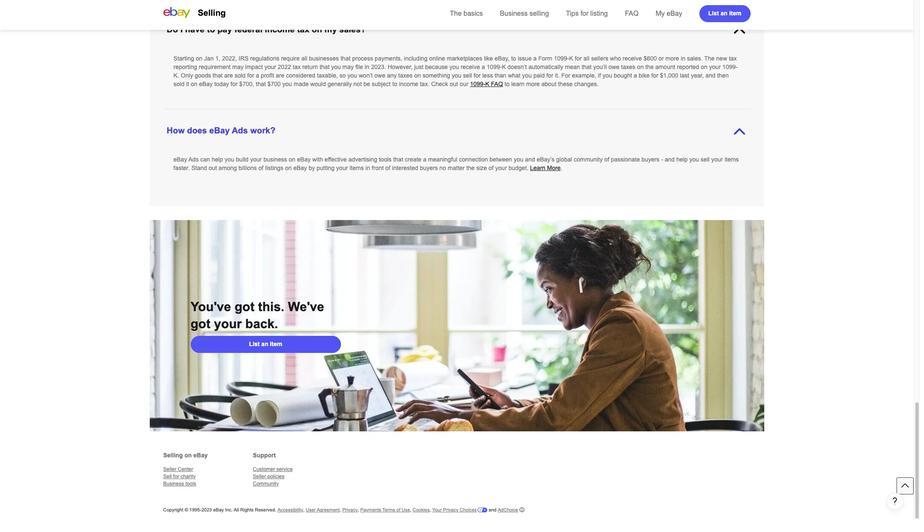 Task type: vqa. For each thing, say whether or not it's contained in the screenshot.
topmost List An Item link
yes



Task type: describe. For each thing, give the bounding box(es) containing it.
a left bike
[[634, 72, 637, 79]]

0 vertical spatial faq
[[625, 10, 639, 17]]

rights
[[240, 508, 254, 513]]

2 , from the left
[[340, 508, 341, 513]]

customer
[[253, 467, 275, 473]]

0 vertical spatial k
[[569, 55, 573, 62]]

if
[[598, 72, 601, 79]]

business
[[263, 156, 287, 163]]

of right community
[[604, 156, 609, 163]]

1099- up then
[[722, 64, 738, 70]]

form
[[538, 55, 552, 62]]

1 horizontal spatial owe
[[608, 64, 619, 70]]

require
[[281, 55, 300, 62]]

2 may from the left
[[342, 64, 354, 70]]

you up among
[[225, 156, 234, 163]]

1 vertical spatial item
[[270, 341, 282, 348]]

0 vertical spatial ads
[[232, 126, 248, 135]]

1 privacy from the left
[[342, 508, 358, 513]]

for left it.
[[546, 72, 553, 79]]

my
[[325, 25, 337, 34]]

1 horizontal spatial business
[[500, 10, 528, 17]]

out inside starting on jan 1, 2022, irs regulations require all businesses that process payments, including online marketplaces like ebay, to issue a form 1099-k for all sellers who receive $600 or more in sales. the new tax reporting requirement may impact your 2022 tax return that you may file in 2023. however, just because you receive a 1099-k doesn't automatically mean that you'll owe taxes on the amount reported on your 1099- k. only goods that are sold for a profit are considered taxable, so you won't owe any taxes on something you sell for less than what you paid for it. for example, if you bought a bike for $1,000 last year, and then sold it on ebay today for $700, that $700 you made would generally not be subject to income tax. check out our
[[450, 81, 458, 87]]

tips
[[566, 10, 579, 17]]

you right "if"
[[603, 72, 612, 79]]

list for the left 'list an item' link
[[249, 341, 260, 348]]

accessibility
[[278, 508, 303, 513]]

for left the less
[[474, 72, 481, 79]]

1099-k faq link
[[470, 81, 503, 87]]

use
[[402, 508, 410, 513]]

sell inside starting on jan 1, 2022, irs regulations require all businesses that process payments, including online marketplaces like ebay, to issue a form 1099-k for all sellers who receive $600 or more in sales. the new tax reporting requirement may impact your 2022 tax return that you may file in 2023. however, just because you receive a 1099-k doesn't automatically mean that you'll owe taxes on the amount reported on your 1099- k. only goods that are sold for a profit are considered taxable, so you won't owe any taxes on something you sell for less than what you paid for it. for example, if you bought a bike for $1,000 last year, and then sold it on ebay today for $700, that $700 you made would generally not be subject to income tax. check out our
[[463, 72, 472, 79]]

changes.
[[574, 81, 599, 87]]

ebay left 'by'
[[293, 165, 307, 172]]

community
[[574, 156, 603, 163]]

1 , from the left
[[303, 508, 304, 513]]

inc.
[[225, 508, 233, 513]]

on up bike
[[637, 64, 644, 70]]

advertising
[[348, 156, 377, 163]]

to left learn
[[505, 81, 510, 87]]

file
[[355, 64, 363, 70]]

1 vertical spatial an
[[261, 341, 268, 348]]

because
[[425, 64, 448, 70]]

seller center sell for charity business tools
[[163, 467, 196, 487]]

charity
[[181, 474, 196, 480]]

more
[[547, 165, 561, 172]]

selling
[[530, 10, 549, 17]]

reserved.
[[255, 508, 276, 513]]

today
[[214, 81, 229, 87]]

goods
[[195, 72, 211, 79]]

not
[[353, 81, 362, 87]]

1 vertical spatial in
[[365, 64, 369, 70]]

2 are from the left
[[276, 72, 284, 79]]

the inside ebay ads can help you build your business on ebay with effective advertising tools that create a meaningful connection between you and ebay's global community of passionate buyers - and help you sell your items faster. stand out among billions of listings on ebay by putting your items in front of interested buyers no matter the size of your budget.
[[466, 165, 475, 172]]

seller policies link
[[253, 474, 284, 480]]

interested
[[392, 165, 418, 172]]

on left jan
[[196, 55, 202, 62]]

support
[[253, 452, 276, 459]]

0 vertical spatial receive
[[623, 55, 642, 62]]

learn more link
[[530, 165, 561, 172]]

work?
[[250, 126, 275, 135]]

$600
[[644, 55, 657, 62]]

it
[[186, 81, 189, 87]]

federal
[[234, 25, 262, 34]]

2022,
[[222, 55, 237, 62]]

size
[[476, 165, 487, 172]]

so
[[340, 72, 346, 79]]

terms
[[382, 508, 395, 513]]

you up our
[[452, 72, 461, 79]]

income inside starting on jan 1, 2022, irs regulations require all businesses that process payments, including online marketplaces like ebay, to issue a form 1099-k for all sellers who receive $600 or more in sales. the new tax reporting requirement may impact your 2022 tax return that you may file in 2023. however, just because you receive a 1099-k doesn't automatically mean that you'll owe taxes on the amount reported on your 1099- k. only goods that are sold for a profit are considered taxable, so you won't owe any taxes on something you sell for less than what you paid for it. for example, if you bought a bike for $1,000 last year, and then sold it on ebay today for $700, that $700 you made would generally not be subject to income tax. check out our
[[399, 81, 418, 87]]

sellers
[[591, 55, 608, 62]]

who
[[610, 55, 621, 62]]

1 vertical spatial list an item
[[249, 341, 282, 348]]

the basics link
[[450, 10, 483, 17]]

cookies
[[413, 508, 430, 513]]

sell inside ebay ads can help you build your business on ebay with effective advertising tools that create a meaningful connection between you and ebay's global community of passionate buyers - and help you sell your items faster. stand out among billions of listings on ebay by putting your items in front of interested buyers no matter the size of your budget.
[[701, 156, 710, 163]]

ebay right my
[[667, 10, 682, 17]]

selling for selling
[[198, 8, 226, 17]]

you up so
[[331, 64, 341, 70]]

on down just
[[414, 72, 421, 79]]

4 , from the left
[[410, 508, 411, 513]]

.
[[561, 165, 562, 172]]

profit
[[261, 72, 274, 79]]

a inside ebay ads can help you build your business on ebay with effective advertising tools that create a meaningful connection between you and ebay's global community of passionate buyers - and help you sell your items faster. stand out among billions of listings on ebay by putting your items in front of interested buyers no matter the size of your budget.
[[423, 156, 426, 163]]

seller center link
[[163, 467, 193, 473]]

just
[[414, 64, 424, 70]]

0 vertical spatial in
[[681, 55, 685, 62]]

build
[[236, 156, 249, 163]]

ebay up the faster.
[[173, 156, 187, 163]]

ebay inside starting on jan 1, 2022, irs regulations require all businesses that process payments, including online marketplaces like ebay, to issue a form 1099-k for all sellers who receive $600 or more in sales. the new tax reporting requirement may impact your 2022 tax return that you may file in 2023. however, just because you receive a 1099-k doesn't automatically mean that you'll owe taxes on the amount reported on your 1099- k. only goods that are sold for a profit are considered taxable, so you won't owe any taxes on something you sell for less than what you paid for it. for example, if you bought a bike for $1,000 last year, and then sold it on ebay today for $700, that $700 you made would generally not be subject to income tax. check out our
[[199, 81, 213, 87]]

generally
[[328, 81, 352, 87]]

we've
[[288, 300, 324, 314]]

tax.
[[420, 81, 430, 87]]

selling on ebay
[[163, 452, 208, 459]]

bike
[[639, 72, 650, 79]]

made
[[294, 81, 309, 87]]

and adchoice
[[487, 508, 518, 513]]

businesses
[[309, 55, 339, 62]]

would
[[310, 81, 326, 87]]

you down "marketplaces"
[[449, 64, 459, 70]]

and inside starting on jan 1, 2022, irs regulations require all businesses that process payments, including online marketplaces like ebay, to issue a form 1099-k for all sellers who receive $600 or more in sales. the new tax reporting requirement may impact your 2022 tax return that you may file in 2023. however, just because you receive a 1099-k doesn't automatically mean that you'll owe taxes on the amount reported on your 1099- k. only goods that are sold for a profit are considered taxable, so you won't owe any taxes on something you sell for less than what you paid for it. for example, if you bought a bike for $1,000 last year, and then sold it on ebay today for $700, that $700 you made would generally not be subject to income tax. check out our
[[705, 72, 715, 79]]

1,
[[215, 55, 220, 62]]

sales?
[[339, 25, 366, 34]]

community link
[[253, 481, 279, 487]]

1 horizontal spatial sold
[[235, 72, 246, 79]]

0 horizontal spatial buyers
[[420, 165, 438, 172]]

0 horizontal spatial more
[[526, 81, 540, 87]]

2 privacy from the left
[[443, 508, 458, 513]]

on right it
[[191, 81, 197, 87]]

on right listings at top
[[285, 165, 292, 172]]

you right so
[[347, 72, 357, 79]]

1 horizontal spatial taxes
[[621, 64, 635, 70]]

seller inside customer service seller policies community
[[253, 474, 266, 480]]

connection
[[459, 156, 488, 163]]

business inside seller center sell for charity business tools
[[163, 481, 184, 487]]

any
[[387, 72, 397, 79]]

$1,000
[[660, 72, 678, 79]]

sales.
[[687, 55, 703, 62]]

to left pay
[[207, 25, 215, 34]]

1099-k faq to learn more about these changes.
[[470, 81, 599, 87]]

1 horizontal spatial an
[[721, 10, 728, 16]]

ebay up charity
[[193, 452, 208, 459]]

0 vertical spatial got
[[235, 300, 255, 314]]

0 vertical spatial list an item link
[[699, 5, 750, 22]]

agreement
[[317, 508, 340, 513]]

you right -
[[689, 156, 699, 163]]

mean
[[565, 64, 580, 70]]

more inside starting on jan 1, 2022, irs regulations require all businesses that process payments, including online marketplaces like ebay, to issue a form 1099-k for all sellers who receive $600 or more in sales. the new tax reporting requirement may impact your 2022 tax return that you may file in 2023. however, just because you receive a 1099-k doesn't automatically mean that you'll owe taxes on the amount reported on your 1099- k. only goods that are sold for a profit are considered taxable, so you won't owe any taxes on something you sell for less than what you paid for it. for example, if you bought a bike for $1,000 last year, and then sold it on ebay today for $700, that $700 you made would generally not be subject to income tax. check out our
[[665, 55, 679, 62]]

1 vertical spatial receive
[[461, 64, 480, 70]]

1099- up mean
[[554, 55, 569, 62]]

or
[[659, 55, 664, 62]]

a left form
[[533, 55, 537, 62]]

your inside you've got this. we've got your back.
[[214, 317, 242, 331]]

2 vertical spatial tax
[[293, 64, 301, 70]]

accessibility link
[[278, 508, 303, 513]]

last
[[680, 72, 689, 79]]

for right today
[[231, 81, 238, 87]]

1099- down the less
[[470, 81, 485, 87]]

0 horizontal spatial taxes
[[398, 72, 413, 79]]

on right business
[[289, 156, 295, 163]]

ebay right does
[[209, 126, 230, 135]]

be
[[363, 81, 370, 87]]

1 may from the left
[[232, 64, 244, 70]]

by
[[309, 165, 315, 172]]

for down impact
[[247, 72, 254, 79]]

your privacy choices link
[[432, 508, 487, 513]]

for right tips
[[581, 10, 588, 17]]

to up doesn't
[[511, 55, 516, 62]]

considered
[[286, 72, 315, 79]]

customer service seller policies community
[[253, 467, 293, 487]]

tools inside ebay ads can help you build your business on ebay with effective advertising tools that create a meaningful connection between you and ebay's global community of passionate buyers - and help you sell your items faster. stand out among billions of listings on ebay by putting your items in front of interested buyers no matter the size of your budget.
[[379, 156, 392, 163]]

faster.
[[173, 165, 190, 172]]

2022
[[278, 64, 291, 70]]

matter
[[448, 165, 465, 172]]

on up center
[[184, 452, 192, 459]]

then
[[717, 72, 729, 79]]

cookies link
[[413, 508, 430, 513]]

impact
[[245, 64, 263, 70]]

do i have to pay federal income tax on my sales?
[[167, 25, 366, 34]]

out inside ebay ads can help you build your business on ebay with effective advertising tools that create a meaningful connection between you and ebay's global community of passionate buyers - and help you sell your items faster. stand out among billions of listings on ebay by putting your items in front of interested buyers no matter the size of your budget.
[[209, 165, 217, 172]]

user
[[306, 508, 316, 513]]

1099- down like
[[487, 64, 502, 70]]



Task type: locate. For each thing, give the bounding box(es) containing it.
that down businesses
[[320, 64, 330, 70]]

the
[[450, 10, 462, 17], [704, 55, 715, 62]]

a right create
[[423, 156, 426, 163]]

and up the learn
[[525, 156, 535, 163]]

ads up stand
[[188, 156, 199, 163]]

, left your
[[430, 508, 431, 513]]

for up mean
[[575, 55, 582, 62]]

back.
[[245, 317, 278, 331]]

0 horizontal spatial all
[[301, 55, 307, 62]]

user agreement link
[[306, 508, 340, 513]]

2 vertical spatial in
[[365, 165, 370, 172]]

than
[[495, 72, 506, 79]]

of
[[604, 156, 609, 163], [258, 165, 263, 172], [385, 165, 390, 172], [489, 165, 494, 172], [396, 508, 400, 513]]

1 all from the left
[[301, 55, 307, 62]]

1 horizontal spatial all
[[583, 55, 589, 62]]

0 vertical spatial buyers
[[642, 156, 659, 163]]

1 horizontal spatial help
[[676, 156, 688, 163]]

help right can
[[212, 156, 223, 163]]

out down can
[[209, 165, 217, 172]]

1 horizontal spatial tools
[[379, 156, 392, 163]]

the down connection
[[466, 165, 475, 172]]

1 vertical spatial seller
[[253, 474, 266, 480]]

of left use at the bottom
[[396, 508, 400, 513]]

more down paid
[[526, 81, 540, 87]]

1 horizontal spatial out
[[450, 81, 458, 87]]

starting on jan 1, 2022, irs regulations require all businesses that process payments, including online marketplaces like ebay, to issue a form 1099-k for all sellers who receive $600 or more in sales. the new tax reporting requirement may impact your 2022 tax return that you may file in 2023. however, just because you receive a 1099-k doesn't automatically mean that you'll owe taxes on the amount reported on your 1099- k. only goods that are sold for a profit are considered taxable, so you won't owe any taxes on something you sell for less than what you paid for it. for example, if you bought a bike for $1,000 last year, and then sold it on ebay today for $700, that $700 you made would generally not be subject to income tax. check out our
[[173, 55, 738, 87]]

my
[[656, 10, 665, 17]]

0 horizontal spatial faq
[[491, 81, 503, 87]]

out left our
[[450, 81, 458, 87]]

business tools link
[[163, 481, 196, 487]]

1 horizontal spatial item
[[729, 10, 741, 16]]

0 horizontal spatial got
[[191, 317, 210, 331]]

1 horizontal spatial are
[[276, 72, 284, 79]]

sold left it
[[173, 81, 184, 87]]

that up interested
[[393, 156, 403, 163]]

stand
[[191, 165, 207, 172]]

amount
[[655, 64, 675, 70]]

1 help from the left
[[212, 156, 223, 163]]

1 vertical spatial sell
[[701, 156, 710, 163]]

business left selling on the top
[[500, 10, 528, 17]]

payments terms of use link
[[360, 508, 410, 513]]

1 horizontal spatial faq
[[625, 10, 639, 17]]

doesn't
[[508, 64, 527, 70]]

0 vertical spatial sell
[[463, 72, 472, 79]]

only
[[181, 72, 193, 79]]

0 vertical spatial list an item
[[708, 10, 741, 16]]

1 horizontal spatial selling
[[198, 8, 226, 17]]

1 horizontal spatial the
[[704, 55, 715, 62]]

the basics
[[450, 10, 483, 17]]

0 vertical spatial income
[[265, 25, 295, 34]]

requirement
[[199, 64, 231, 70]]

community
[[253, 481, 279, 487]]

1 horizontal spatial list an item link
[[699, 5, 750, 22]]

to down 'any'
[[392, 81, 397, 87]]

your
[[264, 64, 276, 70], [709, 64, 721, 70], [250, 156, 262, 163], [711, 156, 723, 163], [336, 165, 348, 172], [495, 165, 507, 172], [214, 317, 242, 331]]

you'll
[[593, 64, 607, 70]]

my ebay link
[[656, 10, 682, 17]]

owe down who
[[608, 64, 619, 70]]

0 horizontal spatial the
[[450, 10, 462, 17]]

receive down "marketplaces"
[[461, 64, 480, 70]]

that inside ebay ads can help you build your business on ebay with effective advertising tools that create a meaningful connection between you and ebay's global community of passionate buyers - and help you sell your items faster. stand out among billions of listings on ebay by putting your items in front of interested buyers no matter the size of your budget.
[[393, 156, 403, 163]]

a down impact
[[256, 72, 259, 79]]

0 horizontal spatial list an item link
[[191, 336, 341, 353]]

seller up sell
[[163, 467, 176, 473]]

payments,
[[375, 55, 402, 62]]

k
[[569, 55, 573, 62], [502, 64, 506, 70], [485, 81, 489, 87]]

adchoice link
[[498, 507, 525, 513]]

a up the less
[[482, 64, 485, 70]]

the left basics
[[450, 10, 462, 17]]

all up "return"
[[301, 55, 307, 62]]

you up budget.
[[514, 156, 523, 163]]

tax right the new
[[729, 55, 737, 62]]

1 vertical spatial the
[[704, 55, 715, 62]]

income left tax.
[[399, 81, 418, 87]]

buyers left no
[[420, 165, 438, 172]]

how
[[167, 126, 185, 135]]

in inside ebay ads can help you build your business on ebay with effective advertising tools that create a meaningful connection between you and ebay's global community of passionate buyers - and help you sell your items faster. stand out among billions of listings on ebay by putting your items in front of interested buyers no matter the size of your budget.
[[365, 165, 370, 172]]

0 vertical spatial items
[[725, 156, 739, 163]]

irs
[[239, 55, 249, 62]]

that down requirement
[[213, 72, 223, 79]]

listings
[[265, 165, 283, 172]]

create
[[405, 156, 421, 163]]

1 vertical spatial got
[[191, 317, 210, 331]]

all
[[301, 55, 307, 62], [583, 55, 589, 62]]

sell
[[463, 72, 472, 79], [701, 156, 710, 163]]

tax
[[297, 25, 309, 34], [729, 55, 737, 62], [293, 64, 301, 70]]

0 vertical spatial owe
[[608, 64, 619, 70]]

ebay down goods at the left of the page
[[199, 81, 213, 87]]

list for topmost 'list an item' link
[[708, 10, 719, 16]]

center
[[178, 467, 193, 473]]

0 horizontal spatial out
[[209, 165, 217, 172]]

ebay left inc.
[[213, 508, 224, 513]]

with
[[312, 156, 323, 163]]

1 horizontal spatial items
[[725, 156, 739, 163]]

to
[[207, 25, 215, 34], [511, 55, 516, 62], [392, 81, 397, 87], [505, 81, 510, 87]]

ads inside ebay ads can help you build your business on ebay with effective advertising tools that create a meaningful connection between you and ebay's global community of passionate buyers - and help you sell your items faster. stand out among billions of listings on ebay by putting your items in front of interested buyers no matter the size of your budget.
[[188, 156, 199, 163]]

it.
[[555, 72, 560, 79]]

of right size at the right of page
[[489, 165, 494, 172]]

0 vertical spatial item
[[729, 10, 741, 16]]

ebay up 'by'
[[297, 156, 311, 163]]

0 horizontal spatial privacy
[[342, 508, 358, 513]]

1 horizontal spatial more
[[665, 55, 679, 62]]

ads left "work?"
[[232, 126, 248, 135]]

and left then
[[705, 72, 715, 79]]

2 all from the left
[[583, 55, 589, 62]]

tools up front
[[379, 156, 392, 163]]

k up mean
[[569, 55, 573, 62]]

that up example,
[[582, 64, 592, 70]]

something
[[423, 72, 450, 79]]

you've
[[191, 300, 231, 314]]

,
[[303, 508, 304, 513], [340, 508, 341, 513], [358, 508, 359, 513], [410, 508, 411, 513], [430, 508, 431, 513]]

0 vertical spatial selling
[[198, 8, 226, 17]]

3 , from the left
[[358, 508, 359, 513]]

0 vertical spatial seller
[[163, 467, 176, 473]]

more
[[665, 55, 679, 62], [526, 81, 540, 87]]

more up amount
[[665, 55, 679, 62]]

passionate
[[611, 156, 640, 163]]

0 vertical spatial more
[[665, 55, 679, 62]]

adchoice
[[498, 508, 518, 513]]

may down irs
[[232, 64, 244, 70]]

0 horizontal spatial tools
[[185, 481, 196, 487]]

learn
[[530, 165, 545, 172]]

seller inside seller center sell for charity business tools
[[163, 467, 176, 473]]

0 horizontal spatial business
[[163, 481, 184, 487]]

bought
[[614, 72, 632, 79]]

new
[[716, 55, 727, 62]]

taxes down however,
[[398, 72, 413, 79]]

owe down 2023.
[[374, 72, 385, 79]]

k down the less
[[485, 81, 489, 87]]

on left my
[[312, 25, 322, 34]]

0 horizontal spatial sell
[[463, 72, 472, 79]]

0 horizontal spatial may
[[232, 64, 244, 70]]

privacy left payments
[[342, 508, 358, 513]]

1 vertical spatial tools
[[185, 481, 196, 487]]

1 are from the left
[[224, 72, 233, 79]]

jan
[[204, 55, 214, 62]]

and right -
[[665, 156, 675, 163]]

on up year,
[[701, 64, 707, 70]]

return
[[302, 64, 318, 70]]

1 horizontal spatial privacy
[[443, 508, 458, 513]]

tax left my
[[297, 25, 309, 34]]

0 horizontal spatial income
[[265, 25, 295, 34]]

1 vertical spatial taxes
[[398, 72, 413, 79]]

tax up considered
[[293, 64, 301, 70]]

sell for charity link
[[163, 474, 196, 480]]

you up 1099-k faq to learn more about these changes.
[[522, 72, 532, 79]]

0 horizontal spatial items
[[349, 165, 364, 172]]

may up so
[[342, 64, 354, 70]]

are down 2022
[[276, 72, 284, 79]]

for inside seller center sell for charity business tools
[[173, 474, 179, 480]]

1 vertical spatial buyers
[[420, 165, 438, 172]]

1 horizontal spatial k
[[502, 64, 506, 70]]

got up the back.
[[235, 300, 255, 314]]

1 horizontal spatial buyers
[[642, 156, 659, 163]]

the left the new
[[704, 55, 715, 62]]

1 horizontal spatial the
[[645, 64, 654, 70]]

of right front
[[385, 165, 390, 172]]

all
[[234, 508, 239, 513]]

receive right who
[[623, 55, 642, 62]]

2 vertical spatial k
[[485, 81, 489, 87]]

, left cookies
[[410, 508, 411, 513]]

0 vertical spatial tax
[[297, 25, 309, 34]]

tools down charity
[[185, 481, 196, 487]]

i
[[180, 25, 183, 34]]

©
[[185, 508, 188, 513]]

that left process
[[341, 55, 350, 62]]

0 vertical spatial taxes
[[621, 64, 635, 70]]

0 horizontal spatial selling
[[163, 452, 183, 459]]

0 horizontal spatial k
[[485, 81, 489, 87]]

service
[[276, 467, 293, 473]]

1 horizontal spatial got
[[235, 300, 255, 314]]

1 horizontal spatial may
[[342, 64, 354, 70]]

1 horizontal spatial ads
[[232, 126, 248, 135]]

meaningful
[[428, 156, 457, 163]]

global
[[556, 156, 572, 163]]

0 vertical spatial sold
[[235, 72, 246, 79]]

help
[[212, 156, 223, 163], [676, 156, 688, 163]]

1 vertical spatial out
[[209, 165, 217, 172]]

and left the adchoice on the right of page
[[489, 508, 496, 513]]

help, opens dialogs image
[[891, 498, 899, 506]]

0 horizontal spatial list
[[249, 341, 260, 348]]

0 horizontal spatial sold
[[173, 81, 184, 87]]

1 vertical spatial business
[[163, 481, 184, 487]]

1 vertical spatial items
[[349, 165, 364, 172]]

1 horizontal spatial list an item
[[708, 10, 741, 16]]

for down seller center link
[[173, 474, 179, 480]]

1 horizontal spatial list
[[708, 10, 719, 16]]

learn more .
[[530, 165, 562, 172]]

tools inside seller center sell for charity business tools
[[185, 481, 196, 487]]

1 vertical spatial ads
[[188, 156, 199, 163]]

process
[[352, 55, 373, 62]]

may
[[232, 64, 244, 70], [342, 64, 354, 70]]

the down $600
[[645, 64, 654, 70]]

1 vertical spatial income
[[399, 81, 418, 87]]

0 horizontal spatial ads
[[188, 156, 199, 163]]

among
[[219, 165, 237, 172]]

1 vertical spatial selling
[[163, 452, 183, 459]]

about
[[541, 81, 556, 87]]

in right 'file'
[[365, 64, 369, 70]]

list an item
[[708, 10, 741, 16], [249, 341, 282, 348]]

the inside starting on jan 1, 2022, irs regulations require all businesses that process payments, including online marketplaces like ebay, to issue a form 1099-k for all sellers who receive $600 or more in sales. the new tax reporting requirement may impact your 2022 tax return that you may file in 2023. however, just because you receive a 1099-k doesn't automatically mean that you'll owe taxes on the amount reported on your 1099- k. only goods that are sold for a profit are considered taxable, so you won't owe any taxes on something you sell for less than what you paid for it. for example, if you bought a bike for $1,000 last year, and then sold it on ebay today for $700, that $700 you made would generally not be subject to income tax. check out our
[[645, 64, 654, 70]]

2 help from the left
[[676, 156, 688, 163]]

1 horizontal spatial sell
[[701, 156, 710, 163]]

1 vertical spatial faq
[[491, 81, 503, 87]]

this.
[[258, 300, 284, 314]]

out
[[450, 81, 458, 87], [209, 165, 217, 172]]

ebay,
[[495, 55, 509, 62]]

taxes up bought
[[621, 64, 635, 70]]

0 horizontal spatial item
[[270, 341, 282, 348]]

no
[[439, 165, 446, 172]]

faq left my
[[625, 10, 639, 17]]

1 vertical spatial the
[[466, 165, 475, 172]]

0 horizontal spatial owe
[[374, 72, 385, 79]]

1 horizontal spatial income
[[399, 81, 418, 87]]

faq down than
[[491, 81, 503, 87]]

0 horizontal spatial help
[[212, 156, 223, 163]]

0 horizontal spatial list an item
[[249, 341, 282, 348]]

got
[[235, 300, 255, 314], [191, 317, 210, 331]]

1 vertical spatial tax
[[729, 55, 737, 62]]

1 vertical spatial owe
[[374, 72, 385, 79]]

that down profit
[[256, 81, 266, 87]]

sold up $700,
[[235, 72, 246, 79]]

selling up pay
[[198, 8, 226, 17]]

1 vertical spatial k
[[502, 64, 506, 70]]

regulations
[[250, 55, 279, 62]]

income up require
[[265, 25, 295, 34]]

learn
[[511, 81, 525, 87]]

my ebay
[[656, 10, 682, 17]]

0 horizontal spatial seller
[[163, 467, 176, 473]]

0 horizontal spatial the
[[466, 165, 475, 172]]

selling for selling on ebay
[[163, 452, 183, 459]]

0 vertical spatial list
[[708, 10, 719, 16]]

got down you've
[[191, 317, 210, 331]]

the inside starting on jan 1, 2022, irs regulations require all businesses that process payments, including online marketplaces like ebay, to issue a form 1099-k for all sellers who receive $600 or more in sales. the new tax reporting requirement may impact your 2022 tax return that you may file in 2023. however, just because you receive a 1099-k doesn't automatically mean that you'll owe taxes on the amount reported on your 1099- k. only goods that are sold for a profit are considered taxable, so you won't owe any taxes on something you sell for less than what you paid for it. for example, if you bought a bike for $1,000 last year, and then sold it on ebay today for $700, that $700 you made would generally not be subject to income tax. check out our
[[704, 55, 715, 62]]

k down ebay,
[[502, 64, 506, 70]]

of left listings at top
[[258, 165, 263, 172]]

however,
[[388, 64, 413, 70]]

0 vertical spatial tools
[[379, 156, 392, 163]]

tips for listing link
[[566, 10, 608, 17]]

1 vertical spatial more
[[526, 81, 540, 87]]

0 vertical spatial the
[[450, 10, 462, 17]]

2 horizontal spatial k
[[569, 55, 573, 62]]

customer service link
[[253, 467, 293, 473]]

0 horizontal spatial receive
[[461, 64, 480, 70]]

5 , from the left
[[430, 508, 431, 513]]

the
[[645, 64, 654, 70], [466, 165, 475, 172]]

you right $700
[[282, 81, 292, 87]]

for right bike
[[651, 72, 658, 79]]



